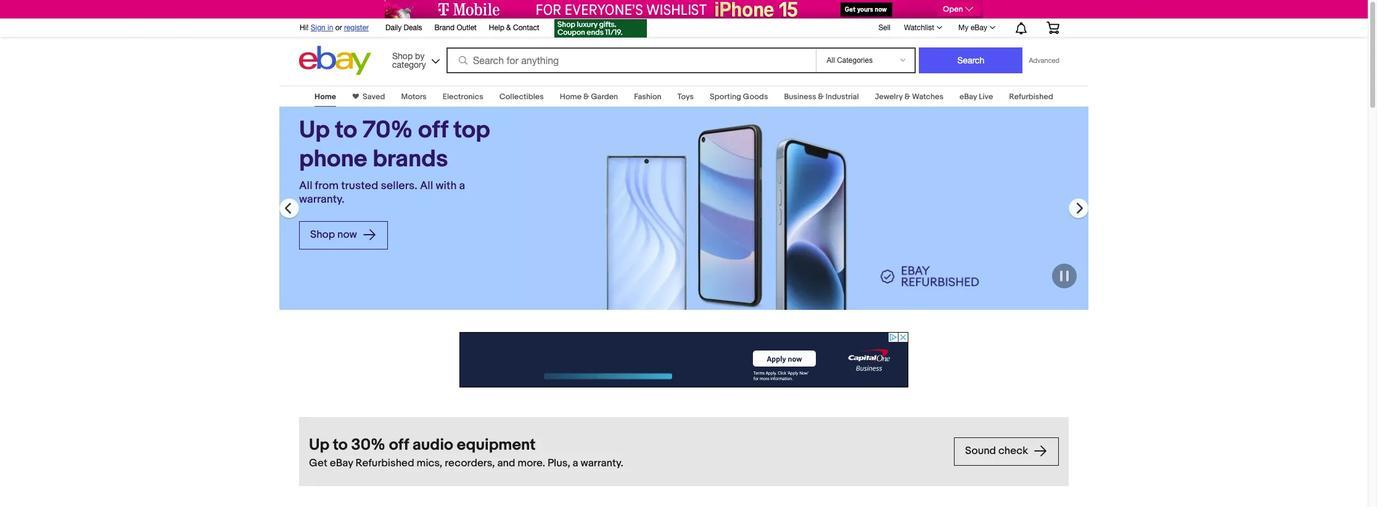 Task type: vqa. For each thing, say whether or not it's contained in the screenshot.
"Open" at the top of page
yes



Task type: locate. For each thing, give the bounding box(es) containing it.
fashion link
[[634, 92, 662, 102]]

from
[[315, 179, 339, 193]]

up inside up to 70% off top phone brands all from trusted sellers. all with a warranty.
[[299, 116, 330, 145]]

a
[[459, 179, 465, 193], [573, 458, 579, 470]]

shop left now
[[310, 229, 335, 241]]

2 home from the left
[[560, 92, 582, 102]]

refurbished
[[1010, 92, 1054, 102], [356, 458, 414, 470]]

1 horizontal spatial all
[[420, 179, 433, 193]]

1 vertical spatial refurbished
[[356, 458, 414, 470]]

1 home from the left
[[315, 92, 336, 102]]

a right plus,
[[573, 458, 579, 470]]

shop inside shop by category
[[392, 51, 413, 61]]

ebay right get
[[330, 458, 353, 470]]

0 horizontal spatial off
[[389, 436, 409, 455]]

0 vertical spatial warranty.
[[299, 193, 345, 207]]

sell link
[[873, 23, 896, 32]]

fashion
[[634, 92, 662, 102]]

sound check link
[[955, 438, 1059, 466]]

daily deals link
[[386, 22, 422, 35]]

1 vertical spatial ebay
[[960, 92, 978, 102]]

toys link
[[678, 92, 694, 102]]

2 vertical spatial ebay
[[330, 458, 353, 470]]

business
[[784, 92, 817, 102]]

a inside up to 70% off top phone brands all from trusted sellers. all with a warranty.
[[459, 179, 465, 193]]

open button
[[938, 2, 981, 16]]

help
[[489, 23, 505, 32]]

hi!
[[300, 23, 309, 32]]

all
[[299, 179, 313, 193], [420, 179, 433, 193]]

ebay right my
[[971, 23, 988, 32]]

ebay inside the up to 30% off audio equipment get ebay refurbished mics, recorders, and more. plus, a warranty.
[[330, 458, 353, 470]]

0 horizontal spatial all
[[299, 179, 313, 193]]

shop inside "link"
[[310, 229, 335, 241]]

all left from
[[299, 179, 313, 193]]

advanced
[[1029, 57, 1060, 64]]

collectibles link
[[500, 92, 544, 102]]

warranty. down from
[[299, 193, 345, 207]]

refurbished down "30%"
[[356, 458, 414, 470]]

a inside the up to 30% off audio equipment get ebay refurbished mics, recorders, and more. plus, a warranty.
[[573, 458, 579, 470]]

0 vertical spatial to
[[335, 116, 357, 145]]

ebay left live
[[960, 92, 978, 102]]

home & garden link
[[560, 92, 618, 102]]

1 horizontal spatial home
[[560, 92, 582, 102]]

trusted
[[341, 179, 378, 193]]

shop now
[[310, 229, 360, 241]]

up
[[299, 116, 330, 145], [309, 436, 330, 455]]

brands
[[373, 145, 448, 174]]

up inside the up to 30% off audio equipment get ebay refurbished mics, recorders, and more. plus, a warranty.
[[309, 436, 330, 455]]

shop left the by
[[392, 51, 413, 61]]

& right "business"
[[818, 92, 824, 102]]

1 horizontal spatial warranty.
[[581, 458, 624, 470]]

off inside up to 70% off top phone brands all from trusted sellers. all with a warranty.
[[418, 116, 448, 145]]

0 horizontal spatial a
[[459, 179, 465, 193]]

jewelry
[[875, 92, 903, 102]]

0 vertical spatial ebay
[[971, 23, 988, 32]]

& left garden
[[584, 92, 589, 102]]

off inside the up to 30% off audio equipment get ebay refurbished mics, recorders, and more. plus, a warranty.
[[389, 436, 409, 455]]

electronics
[[443, 92, 484, 102]]

up to 30% off audio equipment link
[[309, 436, 945, 457]]

saved link
[[359, 92, 385, 102]]

my ebay
[[959, 23, 988, 32]]

shop by category
[[392, 51, 426, 69]]

to inside up to 70% off top phone brands all from trusted sellers. all with a warranty.
[[335, 116, 357, 145]]

to left 70% on the top of page
[[335, 116, 357, 145]]

live
[[979, 92, 994, 102]]

home & garden
[[560, 92, 618, 102]]

home
[[315, 92, 336, 102], [560, 92, 582, 102]]

1 vertical spatial off
[[389, 436, 409, 455]]

home left saved link
[[315, 92, 336, 102]]

None submit
[[920, 48, 1023, 73]]

shop for shop now
[[310, 229, 335, 241]]

advertisement region
[[385, 0, 984, 19], [460, 333, 909, 388]]

off right "30%"
[[389, 436, 409, 455]]

up up from
[[299, 116, 330, 145]]

warranty. down up to 30% off audio equipment 'link'
[[581, 458, 624, 470]]

to
[[335, 116, 357, 145], [333, 436, 348, 455]]

toys
[[678, 92, 694, 102]]

0 horizontal spatial warranty.
[[299, 193, 345, 207]]

to inside the up to 30% off audio equipment get ebay refurbished mics, recorders, and more. plus, a warranty.
[[333, 436, 348, 455]]

0 vertical spatial refurbished
[[1010, 92, 1054, 102]]

1 vertical spatial up
[[309, 436, 330, 455]]

daily
[[386, 23, 402, 32]]

to left "30%"
[[333, 436, 348, 455]]

1 all from the left
[[299, 179, 313, 193]]

0 horizontal spatial refurbished
[[356, 458, 414, 470]]

1 horizontal spatial shop
[[392, 51, 413, 61]]

off left top
[[418, 116, 448, 145]]

home for home
[[315, 92, 336, 102]]

brand outlet
[[435, 23, 477, 32]]

1 vertical spatial advertisement region
[[460, 333, 909, 388]]

1 horizontal spatial off
[[418, 116, 448, 145]]

warranty.
[[299, 193, 345, 207], [581, 458, 624, 470]]

0 vertical spatial a
[[459, 179, 465, 193]]

1 horizontal spatial a
[[573, 458, 579, 470]]

& right jewelry at top
[[905, 92, 911, 102]]

0 horizontal spatial home
[[315, 92, 336, 102]]

all left the with
[[420, 179, 433, 193]]

up up get
[[309, 436, 330, 455]]

sell
[[879, 23, 891, 32]]

1 horizontal spatial refurbished
[[1010, 92, 1054, 102]]

a right the with
[[459, 179, 465, 193]]

0 vertical spatial up
[[299, 116, 330, 145]]

register link
[[344, 23, 369, 32]]

home left garden
[[560, 92, 582, 102]]

check
[[999, 446, 1029, 458]]

off for 30%
[[389, 436, 409, 455]]

top
[[454, 116, 490, 145]]

0 vertical spatial shop
[[392, 51, 413, 61]]

1 vertical spatial warranty.
[[581, 458, 624, 470]]

off
[[418, 116, 448, 145], [389, 436, 409, 455]]

& right help
[[507, 23, 511, 32]]

ebay
[[971, 23, 988, 32], [960, 92, 978, 102], [330, 458, 353, 470]]

1 vertical spatial a
[[573, 458, 579, 470]]

category
[[392, 60, 426, 69]]

1 vertical spatial to
[[333, 436, 348, 455]]

0 horizontal spatial shop
[[310, 229, 335, 241]]

1 vertical spatial shop
[[310, 229, 335, 241]]

shop
[[392, 51, 413, 61], [310, 229, 335, 241]]

equipment
[[457, 436, 536, 455]]

ebay live link
[[960, 92, 994, 102]]

warranty. inside the up to 30% off audio equipment get ebay refurbished mics, recorders, and more. plus, a warranty.
[[581, 458, 624, 470]]

saved
[[363, 92, 385, 102]]

0 vertical spatial off
[[418, 116, 448, 145]]

sporting
[[710, 92, 742, 102]]

sporting goods
[[710, 92, 768, 102]]

advertisement region inside the up to 70% off top phone brands main content
[[460, 333, 909, 388]]

& inside account "navigation"
[[507, 23, 511, 32]]

garden
[[591, 92, 618, 102]]

refurbished down advanced
[[1010, 92, 1054, 102]]

by
[[415, 51, 425, 61]]



Task type: describe. For each thing, give the bounding box(es) containing it.
30%
[[351, 436, 386, 455]]

brand
[[435, 23, 455, 32]]

up to 70% off top phone brands main content
[[0, 78, 1369, 508]]

up for up to 70% off top phone brands
[[299, 116, 330, 145]]

more.
[[518, 458, 545, 470]]

jewelry & watches
[[875, 92, 944, 102]]

audio
[[413, 436, 454, 455]]

sellers.
[[381, 179, 418, 193]]

daily deals
[[386, 23, 422, 32]]

motors
[[401, 92, 427, 102]]

motors link
[[401, 92, 427, 102]]

up to 70% off top phone brands link
[[299, 116, 504, 174]]

& for garden
[[584, 92, 589, 102]]

with
[[436, 179, 457, 193]]

shop for shop by category
[[392, 51, 413, 61]]

to for 70%
[[335, 116, 357, 145]]

shop now link
[[299, 221, 388, 250]]

register
[[344, 23, 369, 32]]

advanced link
[[1023, 48, 1066, 73]]

your shopping cart image
[[1046, 22, 1061, 34]]

my
[[959, 23, 969, 32]]

account navigation
[[293, 15, 1069, 39]]

0 vertical spatial advertisement region
[[385, 0, 984, 19]]

& for watches
[[905, 92, 911, 102]]

get
[[309, 458, 328, 470]]

home for home & garden
[[560, 92, 582, 102]]

hi! sign in or register
[[300, 23, 369, 32]]

or
[[336, 23, 342, 32]]

sign in link
[[311, 23, 333, 32]]

2 all from the left
[[420, 179, 433, 193]]

off for 70%
[[418, 116, 448, 145]]

my ebay link
[[952, 20, 1001, 35]]

watches
[[913, 92, 944, 102]]

deals
[[404, 23, 422, 32]]

up for up to 30% off audio equipment
[[309, 436, 330, 455]]

up to 70% off top phone brands all from trusted sellers. all with a warranty.
[[299, 116, 490, 207]]

business & industrial link
[[784, 92, 859, 102]]

outlet
[[457, 23, 477, 32]]

up to 30% off audio equipment get ebay refurbished mics, recorders, and more. plus, a warranty.
[[309, 436, 624, 470]]

contact
[[513, 23, 540, 32]]

none submit inside shop by category banner
[[920, 48, 1023, 73]]

help & contact
[[489, 23, 540, 32]]

warranty. inside up to 70% off top phone brands all from trusted sellers. all with a warranty.
[[299, 193, 345, 207]]

jewelry & watches link
[[875, 92, 944, 102]]

refurbished link
[[1010, 92, 1054, 102]]

brand outlet link
[[435, 22, 477, 35]]

electronics link
[[443, 92, 484, 102]]

mics,
[[417, 458, 443, 470]]

to for 30%
[[333, 436, 348, 455]]

sign
[[311, 23, 326, 32]]

industrial
[[826, 92, 859, 102]]

recorders,
[[445, 458, 495, 470]]

watchlist link
[[898, 20, 948, 35]]

ebay live
[[960, 92, 994, 102]]

ebay inside account "navigation"
[[971, 23, 988, 32]]

70%
[[363, 116, 413, 145]]

sound
[[966, 446, 997, 458]]

and
[[498, 458, 515, 470]]

& for contact
[[507, 23, 511, 32]]

plus,
[[548, 458, 571, 470]]

collectibles
[[500, 92, 544, 102]]

help & contact link
[[489, 22, 540, 35]]

phone
[[299, 145, 367, 174]]

now
[[338, 229, 357, 241]]

open
[[943, 4, 964, 14]]

in
[[328, 23, 333, 32]]

shop by category banner
[[293, 15, 1069, 78]]

refurbished inside the up to 30% off audio equipment get ebay refurbished mics, recorders, and more. plus, a warranty.
[[356, 458, 414, 470]]

& for industrial
[[818, 92, 824, 102]]

Search for anything text field
[[449, 49, 814, 72]]

business & industrial
[[784, 92, 859, 102]]

goods
[[743, 92, 768, 102]]

get the coupon image
[[554, 19, 647, 38]]

sporting goods link
[[710, 92, 768, 102]]

watchlist
[[905, 23, 935, 32]]

sound check
[[966, 446, 1031, 458]]

shop by category button
[[387, 46, 442, 72]]



